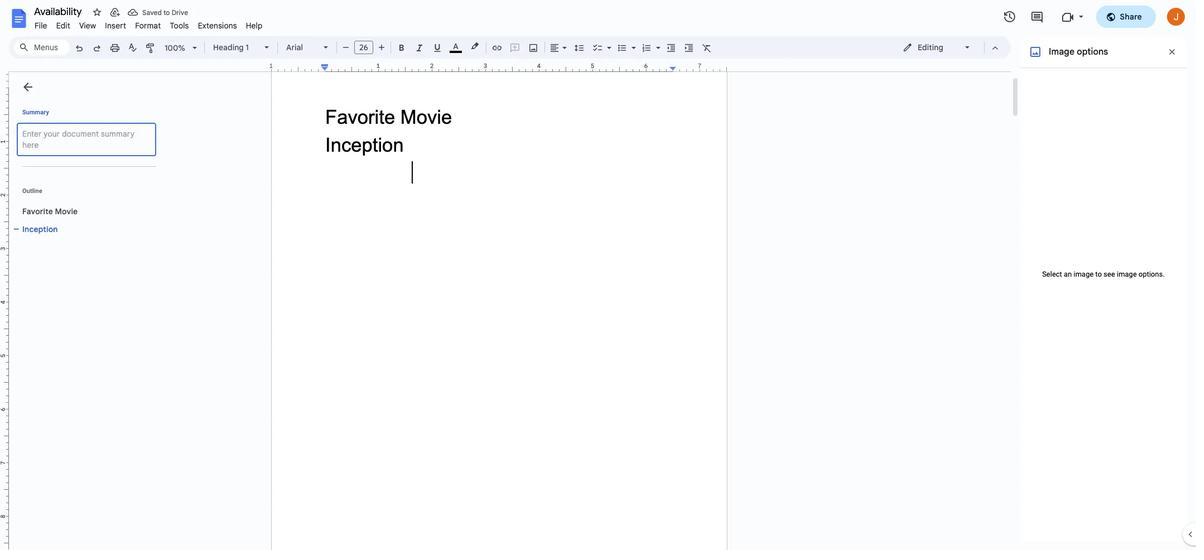 Task type: describe. For each thing, give the bounding box(es) containing it.
Zoom field
[[160, 40, 202, 56]]

tools
[[170, 21, 189, 31]]

image options
[[1049, 46, 1108, 57]]

insert
[[105, 21, 126, 31]]

bulleted list menu image
[[629, 40, 636, 44]]

font list. arial selected. option
[[286, 40, 317, 55]]

share
[[1120, 12, 1142, 22]]

view
[[79, 21, 96, 31]]

1 inside option
[[246, 42, 249, 52]]

Enter your document summary here text field
[[17, 123, 156, 156]]

see
[[1104, 270, 1115, 278]]

editing button
[[895, 39, 979, 56]]

extensions menu item
[[193, 19, 241, 32]]

to inside image options section
[[1096, 270, 1102, 278]]

left margin image
[[272, 63, 328, 71]]

text color image
[[450, 40, 462, 53]]

Star checkbox
[[89, 4, 105, 20]]

insert menu item
[[101, 19, 131, 32]]

select an image to see image options.
[[1042, 270, 1165, 278]]

right margin image
[[670, 63, 726, 71]]

outline
[[22, 187, 42, 195]]

movie
[[55, 206, 78, 216]]

to inside button
[[163, 8, 170, 16]]

saved to drive button
[[125, 4, 191, 20]]

inception
[[22, 224, 58, 234]]

tools menu item
[[165, 19, 193, 32]]

help menu item
[[241, 19, 267, 32]]

menu bar inside menu bar banner
[[30, 15, 267, 33]]

view menu item
[[75, 19, 101, 32]]

edit
[[56, 21, 70, 31]]

edit menu item
[[52, 19, 75, 32]]

heading
[[213, 42, 244, 52]]

styles list. heading 1 selected. option
[[213, 40, 258, 55]]

an
[[1064, 270, 1072, 278]]

select
[[1042, 270, 1062, 278]]

Font size text field
[[355, 41, 373, 54]]

mode and view toolbar
[[894, 36, 1004, 59]]

2 image from the left
[[1117, 270, 1137, 278]]

heading 1
[[213, 42, 249, 52]]

extensions
[[198, 21, 237, 31]]

editing
[[918, 42, 943, 52]]



Task type: vqa. For each thing, say whether or not it's contained in the screenshot.
"Required question" element corresponding to third heading
no



Task type: locate. For each thing, give the bounding box(es) containing it.
help
[[246, 21, 263, 31]]

0 horizontal spatial 1
[[246, 42, 249, 52]]

menu bar banner
[[0, 0, 1196, 550]]

1 horizontal spatial to
[[1096, 270, 1102, 278]]

highlight color image
[[469, 40, 481, 53]]

menu bar
[[30, 15, 267, 33]]

outline heading
[[9, 187, 161, 203]]

line & paragraph spacing image
[[573, 40, 586, 55]]

0 horizontal spatial image
[[1074, 270, 1094, 278]]

Rename text field
[[30, 4, 88, 18]]

image
[[1074, 270, 1094, 278], [1117, 270, 1137, 278]]

image options application
[[0, 0, 1196, 550]]

favorite movie
[[22, 206, 78, 216]]

options
[[1077, 46, 1108, 57]]

image options section
[[1020, 36, 1187, 541]]

menu bar containing file
[[30, 15, 267, 33]]

options.
[[1139, 270, 1165, 278]]

0 vertical spatial 1
[[246, 42, 249, 52]]

format menu item
[[131, 19, 165, 32]]

image right see
[[1117, 270, 1137, 278]]

1 vertical spatial to
[[1096, 270, 1102, 278]]

file menu item
[[30, 19, 52, 32]]

0 horizontal spatial to
[[163, 8, 170, 16]]

top margin image
[[0, 35, 8, 91]]

to
[[163, 8, 170, 16], [1096, 270, 1102, 278]]

1
[[246, 42, 249, 52], [269, 62, 273, 70]]

share button
[[1096, 6, 1156, 28]]

image right an
[[1074, 270, 1094, 278]]

main toolbar
[[69, 0, 716, 527]]

summary heading
[[22, 108, 49, 117]]

saved to drive
[[142, 8, 188, 16]]

image
[[1049, 46, 1075, 57]]

Menus field
[[14, 40, 70, 55]]

summary
[[22, 109, 49, 116]]

1 horizontal spatial 1
[[269, 62, 273, 70]]

1 vertical spatial 1
[[269, 62, 273, 70]]

select an image to see image options. element
[[1037, 270, 1171, 278]]

insert image image
[[527, 40, 540, 55]]

1 image from the left
[[1074, 270, 1094, 278]]

drive
[[172, 8, 188, 16]]

arial
[[286, 42, 303, 52]]

format
[[135, 21, 161, 31]]

file
[[35, 21, 47, 31]]

to left see
[[1096, 270, 1102, 278]]

to left drive
[[163, 8, 170, 16]]

saved
[[142, 8, 162, 16]]

1 horizontal spatial image
[[1117, 270, 1137, 278]]

0 vertical spatial to
[[163, 8, 170, 16]]

favorite
[[22, 206, 53, 216]]

document outline element
[[9, 72, 161, 550]]

Font size field
[[354, 41, 378, 55]]

Zoom text field
[[162, 40, 189, 56]]

checklist menu image
[[604, 40, 612, 44]]



